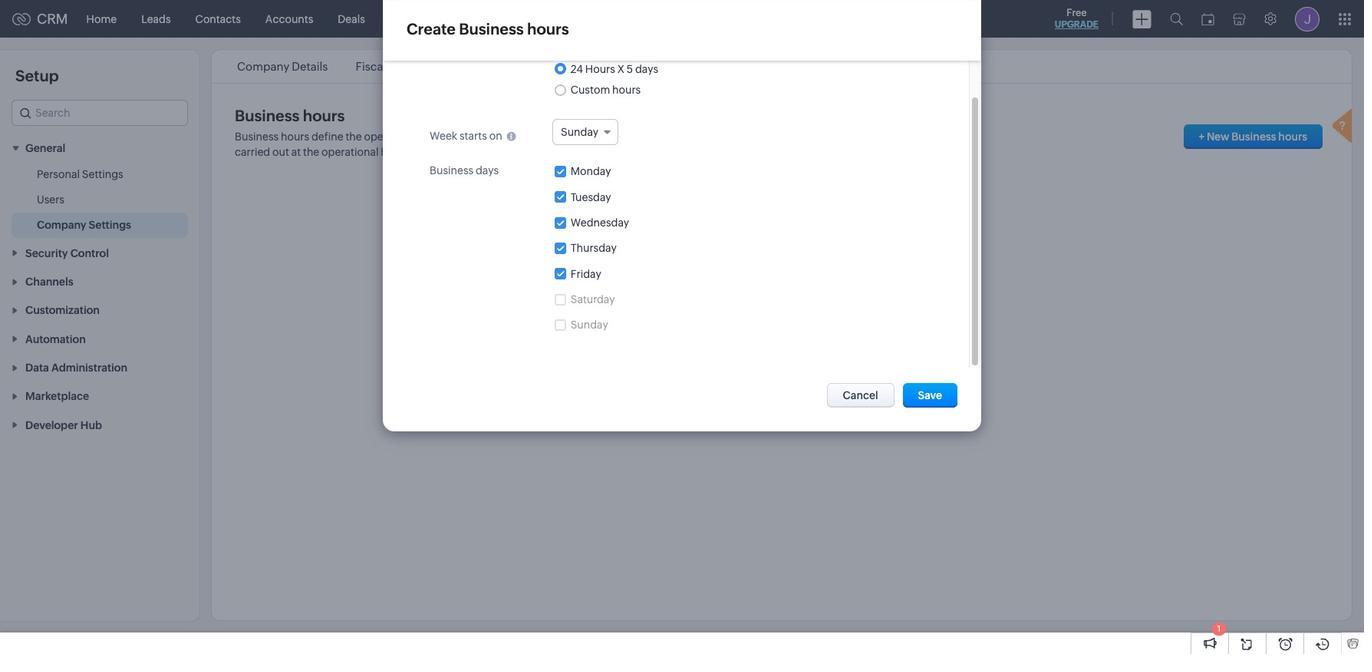 Task type: vqa. For each thing, say whether or not it's contained in the screenshot.
Fiscal Year
yes



Task type: describe. For each thing, give the bounding box(es) containing it.
accounts
[[265, 13, 313, 25]]

1 vertical spatial of
[[412, 146, 422, 158]]

wednesday
[[571, 217, 630, 229]]

starts
[[460, 130, 487, 142]]

settings for personal settings
[[82, 168, 123, 181]]

save button
[[903, 383, 958, 408]]

profile image
[[1296, 7, 1320, 31]]

currencies link
[[618, 60, 681, 73]]

carried
[[235, 146, 270, 158]]

contacts
[[195, 13, 241, 25]]

company settings
[[37, 219, 131, 231]]

details
[[292, 60, 328, 73]]

free
[[1067, 7, 1087, 18]]

24 hours x 5 days
[[571, 63, 659, 75]]

profile element
[[1287, 0, 1330, 37]]

x
[[618, 63, 625, 75]]

24
[[571, 63, 583, 75]]

define
[[312, 131, 344, 143]]

calendar image
[[1202, 13, 1215, 25]]

reports link
[[549, 0, 613, 37]]

Sunday field
[[553, 119, 619, 145]]

1
[[1218, 624, 1222, 633]]

1 vertical spatial days
[[476, 164, 499, 177]]

crm
[[37, 11, 68, 27]]

logo image
[[12, 13, 31, 25]]

free upgrade
[[1055, 7, 1099, 30]]

at
[[291, 146, 301, 158]]

fiscal year link
[[354, 60, 413, 73]]

fiscal
[[356, 60, 386, 73]]

week
[[430, 130, 458, 142]]

set
[[559, 131, 576, 143]]

deals
[[338, 13, 365, 25]]

sunday inside sunday field
[[561, 126, 599, 138]]

custom
[[571, 84, 610, 96]]

monday
[[571, 165, 611, 178]]

on
[[490, 130, 503, 142]]

0 horizontal spatial the
[[303, 146, 320, 158]]

calls link
[[500, 0, 549, 37]]

save
[[919, 389, 943, 401]]

ensure
[[773, 131, 806, 143]]

personal settings link
[[37, 167, 123, 182]]

activities
[[849, 131, 893, 143]]

meetings
[[442, 13, 488, 25]]

setup
[[15, 67, 59, 84]]

1 horizontal spatial your
[[467, 131, 489, 143]]

users link
[[37, 192, 64, 208]]

meetings link
[[429, 0, 500, 37]]

business hours define the operational hours of your organization. set business hours to help your employees ensure that the activities are carried out at the operational hours of your organization.
[[235, 131, 911, 158]]

fiscal year
[[356, 60, 411, 73]]

company for company settings
[[37, 219, 86, 231]]

hours
[[586, 63, 616, 75]]

business
[[578, 131, 622, 143]]

settings for company settings
[[89, 219, 131, 231]]

cancel
[[843, 389, 879, 401]]

general button
[[0, 134, 200, 162]]

1 vertical spatial operational
[[322, 146, 379, 158]]

contacts link
[[183, 0, 253, 37]]

0 vertical spatial operational
[[364, 131, 421, 143]]

0 horizontal spatial your
[[424, 146, 447, 158]]

create
[[407, 20, 456, 38]]



Task type: locate. For each thing, give the bounding box(es) containing it.
1 horizontal spatial of
[[454, 131, 465, 143]]

1 vertical spatial organization.
[[449, 146, 515, 158]]

1 horizontal spatial business hours
[[439, 60, 519, 73]]

2 horizontal spatial your
[[692, 131, 714, 143]]

leads link
[[129, 0, 183, 37]]

create business hours
[[407, 20, 569, 38]]

list
[[223, 50, 693, 83]]

currencies
[[620, 60, 679, 73]]

the right that
[[831, 131, 847, 143]]

users
[[37, 194, 64, 206]]

home
[[86, 13, 117, 25]]

the
[[346, 131, 362, 143], [831, 131, 847, 143], [303, 146, 320, 158]]

friday
[[571, 268, 602, 280]]

cancel button
[[827, 383, 895, 408]]

0 vertical spatial sunday
[[561, 126, 599, 138]]

days right 5
[[636, 63, 659, 75]]

company inside general region
[[37, 219, 86, 231]]

1 horizontal spatial company
[[237, 60, 290, 73]]

holidays link
[[544, 60, 595, 73]]

operational left week
[[364, 131, 421, 143]]

business hours
[[439, 60, 519, 73], [235, 107, 345, 124]]

to
[[655, 131, 665, 143]]

your down week
[[424, 146, 447, 158]]

your left "on"
[[467, 131, 489, 143]]

the right at
[[303, 146, 320, 158]]

tasks
[[390, 13, 417, 25]]

custom hours
[[571, 84, 641, 96]]

saturday
[[571, 293, 615, 306]]

1 horizontal spatial days
[[636, 63, 659, 75]]

leads
[[141, 13, 171, 25]]

+
[[1200, 131, 1205, 143]]

year
[[389, 60, 411, 73]]

0 horizontal spatial business hours
[[235, 107, 345, 124]]

deals link
[[326, 0, 378, 37]]

week starts on
[[430, 130, 503, 142]]

calls
[[513, 13, 537, 25]]

business hours link
[[436, 60, 521, 73]]

crm link
[[12, 11, 68, 27]]

settings
[[82, 168, 123, 181], [89, 219, 131, 231]]

that
[[809, 131, 828, 143]]

the right define
[[346, 131, 362, 143]]

business hours up at
[[235, 107, 345, 124]]

personal
[[37, 168, 80, 181]]

1 vertical spatial business hours
[[235, 107, 345, 124]]

search image
[[1171, 12, 1184, 25]]

1 vertical spatial settings
[[89, 219, 131, 231]]

company down users link
[[37, 219, 86, 231]]

holidays
[[546, 60, 592, 73]]

company left details
[[237, 60, 290, 73]]

company details
[[237, 60, 328, 73]]

company for company details
[[237, 60, 290, 73]]

0 horizontal spatial days
[[476, 164, 499, 177]]

0 vertical spatial days
[[636, 63, 659, 75]]

sunday
[[561, 126, 599, 138], [571, 319, 609, 331]]

0 vertical spatial organization.
[[491, 131, 557, 143]]

out
[[273, 146, 289, 158]]

company settings link
[[37, 218, 131, 233]]

general
[[25, 142, 65, 155]]

1 vertical spatial company
[[37, 219, 86, 231]]

settings down general dropdown button
[[82, 168, 123, 181]]

your right help
[[692, 131, 714, 143]]

general region
[[0, 162, 200, 238]]

business inside the business hours define the operational hours of your organization. set business hours to help your employees ensure that the activities are carried out at the operational hours of your organization.
[[235, 131, 279, 143]]

operational
[[364, 131, 421, 143], [322, 146, 379, 158]]

0 vertical spatial of
[[454, 131, 465, 143]]

of
[[454, 131, 465, 143], [412, 146, 422, 158]]

company
[[237, 60, 290, 73], [37, 219, 86, 231]]

operational down define
[[322, 146, 379, 158]]

1 horizontal spatial the
[[346, 131, 362, 143]]

2 horizontal spatial the
[[831, 131, 847, 143]]

are
[[896, 131, 911, 143]]

0 vertical spatial settings
[[82, 168, 123, 181]]

0 horizontal spatial of
[[412, 146, 422, 158]]

1 vertical spatial sunday
[[571, 319, 609, 331]]

5
[[627, 63, 633, 75]]

personal settings
[[37, 168, 123, 181]]

+ new business hours
[[1200, 131, 1308, 143]]

sunday down the saturday
[[571, 319, 609, 331]]

new
[[1207, 131, 1230, 143]]

days
[[636, 63, 659, 75], [476, 164, 499, 177]]

list containing company details
[[223, 50, 693, 83]]

organization. left set on the left of page
[[491, 131, 557, 143]]

organization. down "starts"
[[449, 146, 515, 158]]

business hours down create business hours
[[439, 60, 519, 73]]

settings down personal settings
[[89, 219, 131, 231]]

tasks link
[[378, 0, 429, 37]]

reports
[[561, 13, 601, 25]]

business days
[[430, 164, 499, 177]]

business
[[459, 20, 524, 38], [439, 60, 486, 73], [235, 107, 300, 124], [235, 131, 279, 143], [1232, 131, 1277, 143], [430, 164, 474, 177]]

0 vertical spatial company
[[237, 60, 290, 73]]

help image
[[1330, 107, 1360, 148]]

sunday up monday
[[561, 126, 599, 138]]

tuesday
[[571, 191, 612, 203]]

your
[[467, 131, 489, 143], [692, 131, 714, 143], [424, 146, 447, 158]]

company details link
[[235, 60, 330, 73]]

organization.
[[491, 131, 557, 143], [449, 146, 515, 158]]

employees
[[716, 131, 770, 143]]

search element
[[1161, 0, 1193, 38]]

thursday
[[571, 242, 617, 254]]

help
[[667, 131, 689, 143]]

days down "on"
[[476, 164, 499, 177]]

accounts link
[[253, 0, 326, 37]]

0 horizontal spatial company
[[37, 219, 86, 231]]

upgrade
[[1055, 19, 1099, 30]]

0 vertical spatial business hours
[[439, 60, 519, 73]]

hours
[[527, 20, 569, 38], [488, 60, 519, 73], [613, 84, 641, 96], [303, 107, 345, 124], [281, 131, 309, 143], [424, 131, 452, 143], [624, 131, 653, 143], [1279, 131, 1308, 143], [381, 146, 410, 158]]

home link
[[74, 0, 129, 37]]



